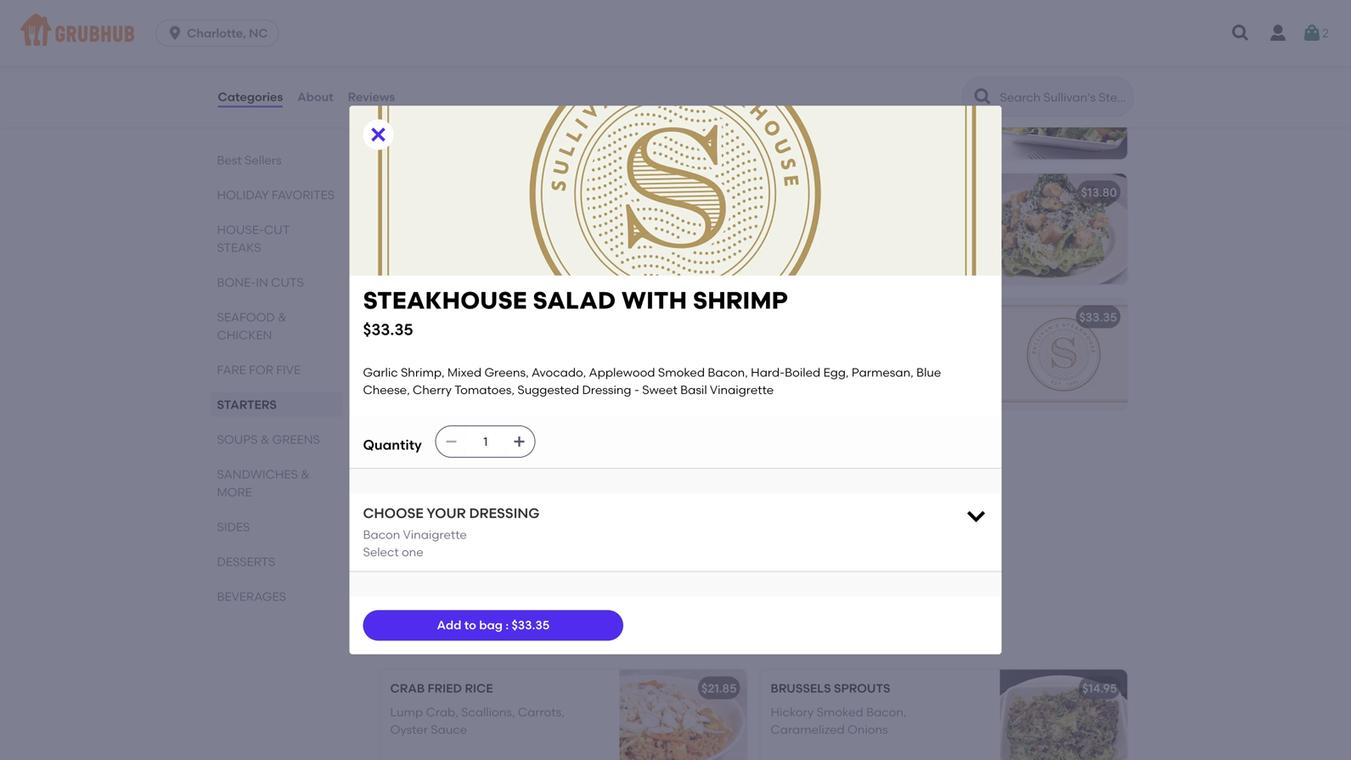 Task type: describe. For each thing, give the bounding box(es) containing it.
mixed
[[448, 365, 482, 380]]

$12.65
[[1083, 60, 1118, 75]]

mushrooms,
[[390, 119, 460, 133]]

:
[[506, 618, 509, 633]]

iceberg lettuce wedge image
[[620, 174, 747, 284]]

tomatoes, inside baby spinach, red onion, cherry tomatoes, bacon, hard-boiled egg, mushrooms, suggested dressing - bacon vinaigrette
[[390, 101, 451, 116]]

steakhouse salad with steak image
[[620, 299, 747, 409]]

abundant lump crab cake, napa slaw, roasted garlic tartar sauce, brioche bun, roasted garlic parmesan fries
[[390, 520, 589, 586]]

cake
[[428, 496, 461, 510]]

1 vertical spatial sides
[[377, 630, 429, 652]]

cherry tomatoes, radish, shaved gruyère, suggested dressing - shallot-dijon vinaigrette
[[771, 84, 964, 133]]

lettuce
[[446, 185, 500, 200]]

salad for steakhouse salad with steak
[[474, 310, 514, 324]]

$13.80 for vine-ripened tomatoes, blue cheese crumbles, suggested dressing - blue cheese dressing
[[701, 185, 737, 200]]

1 horizontal spatial svg image
[[368, 125, 389, 145]]

nc
[[249, 26, 268, 40]]

bacon, inside hickory smoked bacon, caramelized onions
[[867, 705, 907, 720]]

2 vertical spatial garlic
[[516, 555, 551, 569]]

$13.80 for heart of romaine, shaved parmesan, toasted croutons, suggested dressing - creamy caesar dressing
[[1082, 185, 1118, 200]]

1 horizontal spatial sandwiches & more
[[377, 445, 582, 466]]

starters
[[217, 398, 277, 412]]

shrimp,
[[401, 365, 445, 380]]

greens for market fresh greens
[[865, 60, 914, 75]]

ripened
[[421, 209, 469, 224]]

0 vertical spatial cheese
[[390, 226, 434, 241]]

suggested inside garlic shrimp, mixed greens, avocado, applewood smoked bacon, hard-boiled egg, parmesan, blue cheese, cherry tomatoes, suggested dressing - sweet basil vinaigrette
[[518, 383, 580, 397]]

shaved for dressing
[[921, 84, 964, 99]]

about button
[[297, 66, 334, 127]]

holiday
[[217, 188, 269, 202]]

caramelized
[[771, 723, 845, 737]]

categories
[[218, 90, 283, 104]]

svg image inside the charlotte, nc button
[[167, 25, 184, 42]]

spinach salad
[[390, 60, 489, 75]]

dressing
[[469, 505, 540, 522]]

sprouts
[[834, 681, 891, 696]]

your
[[427, 505, 466, 522]]

dijon
[[816, 119, 845, 133]]

sellers
[[245, 153, 282, 167]]

sauce
[[431, 723, 467, 737]]

steaks
[[217, 240, 261, 255]]

boiled inside baby spinach, red onion, cherry tomatoes, bacon, hard-boiled egg, mushrooms, suggested dressing - bacon vinaigrette
[[531, 101, 566, 116]]

salad for caesar salad
[[823, 185, 864, 200]]

shallot-
[[771, 119, 816, 133]]

vinaigrette inside baby spinach, red onion, cherry tomatoes, bacon, hard-boiled egg, mushrooms, suggested dressing - bacon vinaigrette
[[430, 136, 494, 150]]

red
[[476, 84, 499, 99]]

holiday favorites
[[217, 188, 335, 202]]

egg, inside garlic shrimp, mixed greens, avocado, applewood smoked bacon, hard-boiled egg, parmesan, blue cheese, cherry tomatoes, suggested dressing - sweet basil vinaigrette
[[824, 365, 849, 380]]

baby
[[390, 84, 420, 99]]

suggested inside heart of romaine, shaved parmesan, toasted croutons, suggested dressing - creamy caesar dressing
[[771, 244, 833, 258]]

- inside heart of romaine, shaved parmesan, toasted croutons, suggested dressing - creamy caesar dressing
[[888, 244, 893, 258]]

lump crab, scallions, carrots, oyster sauce
[[390, 705, 565, 737]]

romaine,
[[821, 209, 876, 224]]

brussels
[[771, 681, 831, 696]]

iceberg lettuce wedge
[[390, 185, 548, 200]]

bacon inside choose your dressing bacon vinaigrette select one
[[363, 528, 400, 542]]

smoked inside hickory smoked bacon, caramelized onions
[[817, 705, 864, 720]]

svg image inside 2 button
[[1303, 23, 1323, 43]]

croutons,
[[885, 226, 941, 241]]

1 vertical spatial blue
[[451, 244, 475, 258]]

tomatoes, inside vine-ripened tomatoes, blue cheese crumbles, suggested dressing - blue cheese dressing
[[471, 209, 531, 224]]

cherry inside cherry tomatoes, radish, shaved gruyère, suggested dressing - shallot-dijon vinaigrette
[[771, 84, 810, 99]]

bone-in cuts
[[217, 275, 304, 290]]

caesar
[[771, 185, 820, 200]]

2 button
[[1303, 18, 1330, 48]]

crab fried rice image
[[620, 670, 747, 760]]

Search Sullivan's Steakhouse search field
[[999, 89, 1129, 105]]

with for steak
[[517, 310, 549, 324]]

bacon inside baby spinach, red onion, cherry tomatoes, bacon, hard-boiled egg, mushrooms, suggested dressing - bacon vinaigrette
[[390, 136, 428, 150]]

charlotte, nc
[[187, 26, 268, 40]]

0 vertical spatial roasted
[[423, 537, 471, 552]]

soups
[[217, 432, 258, 447]]

cut
[[264, 223, 290, 237]]

charlotte, nc button
[[156, 20, 286, 47]]

slaw,
[[390, 537, 420, 552]]

blue inside garlic shrimp, mixed greens, avocado, applewood smoked bacon, hard-boiled egg, parmesan, blue cheese, cherry tomatoes, suggested dressing - sweet basil vinaigrette
[[917, 365, 942, 380]]

desserts
[[217, 555, 275, 569]]

crab cake sandwich
[[390, 496, 532, 510]]

1 vertical spatial garlic
[[474, 537, 509, 552]]

wedge
[[503, 185, 548, 200]]

smoked inside garlic shrimp, mixed greens, avocado, applewood smoked bacon, hard-boiled egg, parmesan, blue cheese, cherry tomatoes, suggested dressing - sweet basil vinaigrette
[[658, 365, 705, 380]]

vine-
[[390, 209, 421, 224]]

bun,
[[437, 555, 462, 569]]

bag
[[479, 618, 503, 633]]

onions
[[848, 723, 888, 737]]

radish,
[[876, 84, 918, 99]]

cherry inside baby spinach, red onion, cherry tomatoes, bacon, hard-boiled egg, mushrooms, suggested dressing - bacon vinaigrette
[[542, 84, 581, 99]]

dressing inside garlic shrimp, mixed greens, avocado, applewood smoked bacon, hard-boiled egg, parmesan, blue cheese, cherry tomatoes, suggested dressing - sweet basil vinaigrette
[[582, 383, 632, 397]]

add
[[437, 618, 462, 633]]

creamy
[[896, 244, 942, 258]]

brioche
[[390, 555, 434, 569]]

& down 'soups & greens' at left
[[301, 467, 310, 482]]

spinach salad image
[[620, 49, 747, 159]]

$21.85
[[702, 681, 737, 696]]

house-cut steaks
[[217, 223, 290, 255]]

$14.95 for hickory smoked bacon, caramelized onions
[[1083, 681, 1118, 696]]

$33.35 button
[[761, 299, 1128, 409]]

bone-
[[217, 275, 256, 290]]

$14.95 for baby spinach, red onion, cherry tomatoes, bacon, hard-boiled egg, mushrooms, suggested dressing - bacon vinaigrette
[[702, 60, 737, 75]]

cuts
[[271, 275, 304, 290]]

basil
[[681, 383, 707, 397]]

cheese,
[[363, 383, 410, 397]]

carrots,
[[518, 705, 565, 720]]

- inside cherry tomatoes, radish, shaved gruyère, suggested dressing - shallot-dijon vinaigrette
[[940, 101, 945, 116]]

caesar salad
[[771, 185, 864, 200]]



Task type: vqa. For each thing, say whether or not it's contained in the screenshot.
bottom the "$14.95"
yes



Task type: locate. For each thing, give the bounding box(es) containing it.
0 vertical spatial bacon,
[[453, 101, 494, 116]]

vinaigrette inside cherry tomatoes, radish, shaved gruyère, suggested dressing - shallot-dijon vinaigrette
[[848, 119, 912, 133]]

1 vertical spatial lump
[[390, 705, 423, 720]]

brussels sprouts
[[771, 681, 891, 696]]

with left steak
[[517, 310, 549, 324]]

steakhouse up shrimp, at the top
[[390, 310, 471, 324]]

best sellers
[[217, 153, 282, 167]]

crab left fried
[[390, 681, 425, 696]]

1 horizontal spatial egg,
[[824, 365, 849, 380]]

1 horizontal spatial more
[[527, 445, 582, 466]]

about
[[298, 90, 334, 104]]

salad for spinach salad
[[448, 60, 489, 75]]

lump inside abundant lump crab cake, napa slaw, roasted garlic tartar sauce, brioche bun, roasted garlic parmesan fries
[[452, 520, 484, 535]]

greens up radish, in the right top of the page
[[865, 60, 914, 75]]

0 horizontal spatial svg image
[[167, 25, 184, 42]]

cherry right onion,
[[542, 84, 581, 99]]

2 horizontal spatial cherry
[[771, 84, 810, 99]]

1 horizontal spatial blue
[[534, 209, 559, 224]]

salad up romaine,
[[823, 185, 864, 200]]

2 horizontal spatial garlic
[[516, 555, 551, 569]]

1 vertical spatial roasted
[[465, 555, 513, 569]]

2 vertical spatial blue
[[917, 365, 942, 380]]

shrimp
[[693, 286, 788, 315]]

five
[[276, 363, 301, 377]]

0 horizontal spatial sandwiches & more
[[217, 467, 310, 500]]

tomatoes, up mushrooms,
[[390, 101, 451, 116]]

1 vertical spatial boiled
[[785, 365, 821, 380]]

steakhouse salad with shrimp image
[[1000, 299, 1128, 409]]

shaved inside heart of romaine, shaved parmesan, toasted croutons, suggested dressing - creamy caesar dressing
[[878, 209, 922, 224]]

garlic down tartar
[[516, 555, 551, 569]]

sides
[[217, 520, 250, 534], [377, 630, 429, 652]]

1 horizontal spatial sides
[[377, 630, 429, 652]]

1 vertical spatial more
[[217, 485, 252, 500]]

sandwiches & more
[[377, 445, 582, 466], [217, 467, 310, 500]]

suggested down red
[[463, 119, 525, 133]]

sauce,
[[549, 537, 589, 552]]

steakhouse down crumbles, at top left
[[363, 286, 527, 315]]

vinaigrette down mushrooms,
[[430, 136, 494, 150]]

categories button
[[217, 66, 284, 127]]

vinaigrette inside garlic shrimp, mixed greens, avocado, applewood smoked bacon, hard-boiled egg, parmesan, blue cheese, cherry tomatoes, suggested dressing - sweet basil vinaigrette
[[710, 383, 774, 397]]

0 horizontal spatial garlic
[[363, 365, 398, 380]]

reviews button
[[347, 66, 396, 127]]

market fresh greens
[[771, 60, 914, 75]]

blue
[[534, 209, 559, 224], [451, 244, 475, 258], [917, 365, 942, 380]]

garlic
[[363, 365, 398, 380], [474, 537, 509, 552], [516, 555, 551, 569]]

garlic shrimp, mixed greens, avocado, applewood smoked bacon, hard-boiled egg, parmesan, blue cheese, cherry tomatoes, suggested dressing - sweet basil vinaigrette
[[363, 365, 944, 397]]

$13.80
[[701, 185, 737, 200], [1082, 185, 1118, 200]]

cheese
[[390, 226, 434, 241], [478, 244, 522, 258]]

0 horizontal spatial sandwiches
[[217, 467, 298, 482]]

salad up red
[[448, 60, 489, 75]]

more down soups
[[217, 485, 252, 500]]

0 horizontal spatial blue
[[451, 244, 475, 258]]

svg image down reviews
[[368, 125, 389, 145]]

1 horizontal spatial with
[[622, 286, 687, 315]]

0 vertical spatial egg,
[[569, 101, 595, 116]]

of
[[807, 209, 818, 224]]

boiled inside garlic shrimp, mixed greens, avocado, applewood smoked bacon, hard-boiled egg, parmesan, blue cheese, cherry tomatoes, suggested dressing - sweet basil vinaigrette
[[785, 365, 821, 380]]

smoked up basil
[[658, 365, 705, 380]]

1 vertical spatial $14.95
[[1083, 681, 1118, 696]]

shaved up croutons,
[[878, 209, 922, 224]]

1 horizontal spatial sandwiches
[[377, 445, 505, 466]]

main navigation navigation
[[0, 0, 1352, 66]]

salad inside "steakhouse salad with shrimp $33.35"
[[533, 286, 616, 315]]

bacon, up the onions
[[867, 705, 907, 720]]

sandwiches down 'soups & greens' at left
[[217, 467, 298, 482]]

1 vertical spatial sandwiches & more
[[217, 467, 310, 500]]

steakhouse
[[363, 286, 527, 315], [390, 310, 471, 324]]

garlic up "cheese,"
[[363, 365, 398, 380]]

spinach,
[[423, 84, 473, 99]]

- inside vine-ripened tomatoes, blue cheese crumbles, suggested dressing - blue cheese dressing
[[443, 244, 448, 258]]

one
[[402, 545, 424, 559]]

0 horizontal spatial $14.95
[[702, 60, 737, 75]]

0 vertical spatial lump
[[452, 520, 484, 535]]

sides up desserts at bottom
[[217, 520, 250, 534]]

1 horizontal spatial lump
[[452, 520, 484, 535]]

seafood
[[217, 310, 275, 325]]

0 vertical spatial greens
[[865, 60, 914, 75]]

0 vertical spatial blue
[[534, 209, 559, 224]]

1 vertical spatial svg image
[[368, 125, 389, 145]]

1 horizontal spatial parmesan,
[[852, 365, 914, 380]]

1 horizontal spatial greens
[[865, 60, 914, 75]]

fries
[[452, 572, 479, 586]]

favorites
[[272, 188, 335, 202]]

bacon up select
[[363, 528, 400, 542]]

crab cake sandwich image
[[620, 485, 747, 595]]

suggested down avocado,
[[518, 383, 580, 397]]

0 horizontal spatial egg,
[[569, 101, 595, 116]]

1 vertical spatial sandwiches
[[217, 467, 298, 482]]

select
[[363, 545, 399, 559]]

0 horizontal spatial $13.80
[[701, 185, 737, 200]]

cherry inside garlic shrimp, mixed greens, avocado, applewood smoked bacon, hard-boiled egg, parmesan, blue cheese, cherry tomatoes, suggested dressing - sweet basil vinaigrette
[[413, 383, 452, 397]]

parmesan, inside garlic shrimp, mixed greens, avocado, applewood smoked bacon, hard-boiled egg, parmesan, blue cheese, cherry tomatoes, suggested dressing - sweet basil vinaigrette
[[852, 365, 914, 380]]

sandwiches & more down 'soups & greens' at left
[[217, 467, 310, 500]]

0 horizontal spatial boiled
[[531, 101, 566, 116]]

tartar
[[512, 537, 546, 552]]

& right input item quantity number field
[[509, 445, 523, 466]]

suggested inside baby spinach, red onion, cherry tomatoes, bacon, hard-boiled egg, mushrooms, suggested dressing - bacon vinaigrette
[[463, 119, 525, 133]]

svg image left charlotte,
[[167, 25, 184, 42]]

tomatoes, inside cherry tomatoes, radish, shaved gruyère, suggested dressing - shallot-dijon vinaigrette
[[813, 84, 873, 99]]

1 vertical spatial parmesan,
[[852, 365, 914, 380]]

cheese down vine-
[[390, 226, 434, 241]]

lump inside lump crab, scallions, carrots, oyster sauce
[[390, 705, 423, 720]]

0 horizontal spatial parmesan,
[[771, 226, 833, 241]]

0 horizontal spatial sides
[[217, 520, 250, 534]]

with
[[622, 286, 687, 315], [517, 310, 549, 324]]

0 vertical spatial shaved
[[921, 84, 964, 99]]

soups & greens
[[217, 432, 320, 447]]

1 horizontal spatial smoked
[[817, 705, 864, 720]]

shaved
[[921, 84, 964, 99], [878, 209, 922, 224]]

seafood & chicken
[[217, 310, 287, 342]]

1 horizontal spatial bacon,
[[708, 365, 748, 380]]

for
[[249, 363, 273, 377]]

hard- inside garlic shrimp, mixed greens, avocado, applewood smoked bacon, hard-boiled egg, parmesan, blue cheese, cherry tomatoes, suggested dressing - sweet basil vinaigrette
[[751, 365, 785, 380]]

parmesan,
[[771, 226, 833, 241], [852, 365, 914, 380]]

crab for crab cake sandwich
[[390, 496, 425, 510]]

abundant
[[390, 520, 449, 535]]

tomatoes, down mixed
[[455, 383, 515, 397]]

search icon image
[[973, 87, 994, 107]]

tomatoes, down wedge
[[471, 209, 531, 224]]

& right soups
[[261, 432, 270, 447]]

market fresh greens image
[[1000, 49, 1128, 159]]

shaved inside cherry tomatoes, radish, shaved gruyère, suggested dressing - shallot-dijon vinaigrette
[[921, 84, 964, 99]]

sandwiches & more up crab cake sandwich at the bottom
[[377, 445, 582, 466]]

lump up oyster
[[390, 705, 423, 720]]

bacon down mushrooms,
[[390, 136, 428, 150]]

sandwiches up cake
[[377, 445, 505, 466]]

vine-ripened tomatoes, blue cheese crumbles, suggested dressing - blue cheese dressing
[[390, 209, 574, 258]]

salad up avocado,
[[533, 286, 616, 315]]

with for shrimp
[[622, 286, 687, 315]]

hard- inside baby spinach, red onion, cherry tomatoes, bacon, hard-boiled egg, mushrooms, suggested dressing - bacon vinaigrette
[[497, 101, 531, 116]]

oyster
[[390, 723, 428, 737]]

roasted up bun,
[[423, 537, 471, 552]]

steakhouse for shrimp
[[363, 286, 527, 315]]

caesar
[[771, 261, 813, 275]]

avocado,
[[532, 365, 586, 380]]

cherry up gruyère,
[[771, 84, 810, 99]]

0 horizontal spatial lump
[[390, 705, 423, 720]]

0 vertical spatial bacon
[[390, 136, 428, 150]]

1 horizontal spatial garlic
[[474, 537, 509, 552]]

sandwich
[[464, 496, 532, 510]]

0 vertical spatial more
[[527, 445, 582, 466]]

with inside "steakhouse salad with shrimp $33.35"
[[622, 286, 687, 315]]

applewood
[[589, 365, 655, 380]]

$33.35 inside "steakhouse salad with shrimp $33.35"
[[363, 320, 413, 339]]

parmesan, inside heart of romaine, shaved parmesan, toasted croutons, suggested dressing - creamy caesar dressing
[[771, 226, 833, 241]]

Input item quantity number field
[[467, 427, 504, 457]]

in
[[256, 275, 268, 290]]

cherry
[[542, 84, 581, 99], [771, 84, 810, 99], [413, 383, 452, 397]]

reviews
[[348, 90, 395, 104]]

steakhouse inside "steakhouse salad with shrimp $33.35"
[[363, 286, 527, 315]]

0 horizontal spatial cherry
[[413, 383, 452, 397]]

garlic down 'crab'
[[474, 537, 509, 552]]

1 horizontal spatial cherry
[[542, 84, 581, 99]]

crab up abundant
[[390, 496, 425, 510]]

1 vertical spatial bacon
[[363, 528, 400, 542]]

bacon, inside garlic shrimp, mixed greens, avocado, applewood smoked bacon, hard-boiled egg, parmesan, blue cheese, cherry tomatoes, suggested dressing - sweet basil vinaigrette
[[708, 365, 748, 380]]

salad up greens,
[[474, 310, 514, 324]]

brussels sprouts image
[[1000, 670, 1128, 760]]

1 horizontal spatial hard-
[[751, 365, 785, 380]]

1 vertical spatial crab
[[390, 681, 425, 696]]

0 vertical spatial hard-
[[497, 101, 531, 116]]

crab fried rice
[[390, 681, 493, 696]]

$33.35 inside button
[[1080, 310, 1118, 324]]

steakhouse for steak
[[390, 310, 471, 324]]

suggested down wedge
[[499, 226, 561, 241]]

0 horizontal spatial cheese
[[390, 226, 434, 241]]

- inside baby spinach, red onion, cherry tomatoes, bacon, hard-boiled egg, mushrooms, suggested dressing - bacon vinaigrette
[[580, 119, 585, 133]]

vinaigrette right basil
[[710, 383, 774, 397]]

0 vertical spatial boiled
[[531, 101, 566, 116]]

1 horizontal spatial boiled
[[785, 365, 821, 380]]

hickory
[[771, 705, 814, 720]]

steak
[[552, 310, 591, 324]]

egg, inside baby spinach, red onion, cherry tomatoes, bacon, hard-boiled egg, mushrooms, suggested dressing - bacon vinaigrette
[[569, 101, 595, 116]]

choose
[[363, 505, 424, 522]]

dressing inside baby spinach, red onion, cherry tomatoes, bacon, hard-boiled egg, mushrooms, suggested dressing - bacon vinaigrette
[[528, 119, 577, 133]]

1 vertical spatial egg,
[[824, 365, 849, 380]]

napa
[[556, 520, 589, 535]]

0 vertical spatial svg image
[[167, 25, 184, 42]]

shaved left search icon
[[921, 84, 964, 99]]

suggested
[[823, 101, 885, 116], [463, 119, 525, 133], [499, 226, 561, 241], [771, 244, 833, 258], [518, 383, 580, 397]]

bacon, down shrimp
[[708, 365, 748, 380]]

best
[[217, 153, 242, 167]]

fried
[[428, 681, 462, 696]]

cake,
[[520, 520, 553, 535]]

0 horizontal spatial bacon,
[[453, 101, 494, 116]]

salad for steakhouse salad with shrimp $33.35
[[533, 286, 616, 315]]

scallions,
[[461, 705, 515, 720]]

suggested up dijon
[[823, 101, 885, 116]]

toasted
[[836, 226, 882, 241]]

2 vertical spatial bacon,
[[867, 705, 907, 720]]

gruyère,
[[771, 101, 820, 116]]

2 horizontal spatial blue
[[917, 365, 942, 380]]

suggested up caesar
[[771, 244, 833, 258]]

hard- down shrimp
[[751, 365, 785, 380]]

sides left add at left
[[377, 630, 429, 652]]

crab
[[487, 520, 517, 535]]

1 horizontal spatial $13.80
[[1082, 185, 1118, 200]]

crumbles,
[[437, 226, 496, 241]]

1 vertical spatial hard-
[[751, 365, 785, 380]]

greens,
[[485, 365, 529, 380]]

roasted
[[423, 537, 471, 552], [465, 555, 513, 569]]

more right input item quantity number field
[[527, 445, 582, 466]]

fresh
[[824, 60, 862, 75]]

1 horizontal spatial cheese
[[478, 244, 522, 258]]

hickory smoked bacon, caramelized onions
[[771, 705, 907, 737]]

0 vertical spatial parmesan,
[[771, 226, 833, 241]]

smoked
[[658, 365, 705, 380], [817, 705, 864, 720]]

lump down crab cake sandwich at the bottom
[[452, 520, 484, 535]]

2 horizontal spatial bacon,
[[867, 705, 907, 720]]

& down cuts
[[278, 310, 287, 325]]

cherry down shrimp, at the top
[[413, 383, 452, 397]]

1 vertical spatial greens
[[272, 432, 320, 447]]

hard- down onion,
[[497, 101, 531, 116]]

greens right soups
[[272, 432, 320, 447]]

tomatoes,
[[813, 84, 873, 99], [390, 101, 451, 116], [471, 209, 531, 224], [455, 383, 515, 397]]

with down iceberg lettuce wedge image at the top of the page
[[622, 286, 687, 315]]

2 $13.80 from the left
[[1082, 185, 1118, 200]]

onion,
[[501, 84, 539, 99]]

market
[[771, 60, 821, 75]]

1 vertical spatial shaved
[[878, 209, 922, 224]]

svg image
[[167, 25, 184, 42], [368, 125, 389, 145]]

sweet
[[643, 383, 678, 397]]

smoked down brussels sprouts
[[817, 705, 864, 720]]

suggested inside vine-ripened tomatoes, blue cheese crumbles, suggested dressing - blue cheese dressing
[[499, 226, 561, 241]]

vinaigrette inside choose your dressing bacon vinaigrette select one
[[403, 528, 467, 542]]

cheese down crumbles, at top left
[[478, 244, 522, 258]]

1 vertical spatial cheese
[[478, 244, 522, 258]]

vinaigrette down radish, in the right top of the page
[[848, 119, 912, 133]]

svg image
[[1231, 23, 1251, 43], [1303, 23, 1323, 43], [445, 435, 459, 449], [513, 435, 527, 449], [965, 504, 989, 528]]

steakhouse salad with shrimp $33.35
[[363, 286, 788, 339]]

to
[[464, 618, 477, 633]]

& inside seafood & chicken
[[278, 310, 287, 325]]

boiled
[[531, 101, 566, 116], [785, 365, 821, 380]]

crab for crab fried rice
[[390, 681, 425, 696]]

0 vertical spatial smoked
[[658, 365, 705, 380]]

- inside garlic shrimp, mixed greens, avocado, applewood smoked bacon, hard-boiled egg, parmesan, blue cheese, cherry tomatoes, suggested dressing - sweet basil vinaigrette
[[635, 383, 640, 397]]

caesar salad image
[[1000, 174, 1128, 284]]

0 vertical spatial sides
[[217, 520, 250, 534]]

bacon, inside baby spinach, red onion, cherry tomatoes, bacon, hard-boiled egg, mushrooms, suggested dressing - bacon vinaigrette
[[453, 101, 494, 116]]

baby spinach, red onion, cherry tomatoes, bacon, hard-boiled egg, mushrooms, suggested dressing - bacon vinaigrette
[[390, 84, 595, 150]]

0 vertical spatial garlic
[[363, 365, 398, 380]]

shaved for croutons,
[[878, 209, 922, 224]]

bacon, down red
[[453, 101, 494, 116]]

0 horizontal spatial hard-
[[497, 101, 531, 116]]

greens for soups & greens
[[272, 432, 320, 447]]

tomatoes, inside garlic shrimp, mixed greens, avocado, applewood smoked bacon, hard-boiled egg, parmesan, blue cheese, cherry tomatoes, suggested dressing - sweet basil vinaigrette
[[455, 383, 515, 397]]

0 horizontal spatial with
[[517, 310, 549, 324]]

1 vertical spatial smoked
[[817, 705, 864, 720]]

1 $13.80 from the left
[[701, 185, 737, 200]]

2 crab from the top
[[390, 681, 425, 696]]

roasted up fries
[[465, 555, 513, 569]]

dressing inside cherry tomatoes, radish, shaved gruyère, suggested dressing - shallot-dijon vinaigrette
[[888, 101, 937, 116]]

0 horizontal spatial smoked
[[658, 365, 705, 380]]

1 vertical spatial bacon,
[[708, 365, 748, 380]]

0 vertical spatial crab
[[390, 496, 425, 510]]

chicken
[[217, 328, 272, 342]]

0 horizontal spatial more
[[217, 485, 252, 500]]

0 vertical spatial sandwiches
[[377, 445, 505, 466]]

house-
[[217, 223, 264, 237]]

suggested inside cherry tomatoes, radish, shaved gruyère, suggested dressing - shallot-dijon vinaigrette
[[823, 101, 885, 116]]

vinaigrette down your
[[403, 528, 467, 542]]

1 horizontal spatial $14.95
[[1083, 681, 1118, 696]]

0 vertical spatial $14.95
[[702, 60, 737, 75]]

quantity
[[363, 437, 422, 453]]

1 crab from the top
[[390, 496, 425, 510]]

charlotte,
[[187, 26, 246, 40]]

rice
[[465, 681, 493, 696]]

vinaigrette
[[848, 119, 912, 133], [430, 136, 494, 150], [710, 383, 774, 397], [403, 528, 467, 542]]

garlic inside garlic shrimp, mixed greens, avocado, applewood smoked bacon, hard-boiled egg, parmesan, blue cheese, cherry tomatoes, suggested dressing - sweet basil vinaigrette
[[363, 365, 398, 380]]

tomatoes, down fresh
[[813, 84, 873, 99]]

crab,
[[426, 705, 459, 720]]

spinach
[[390, 60, 446, 75]]

0 horizontal spatial greens
[[272, 432, 320, 447]]

0 vertical spatial sandwiches & more
[[377, 445, 582, 466]]



